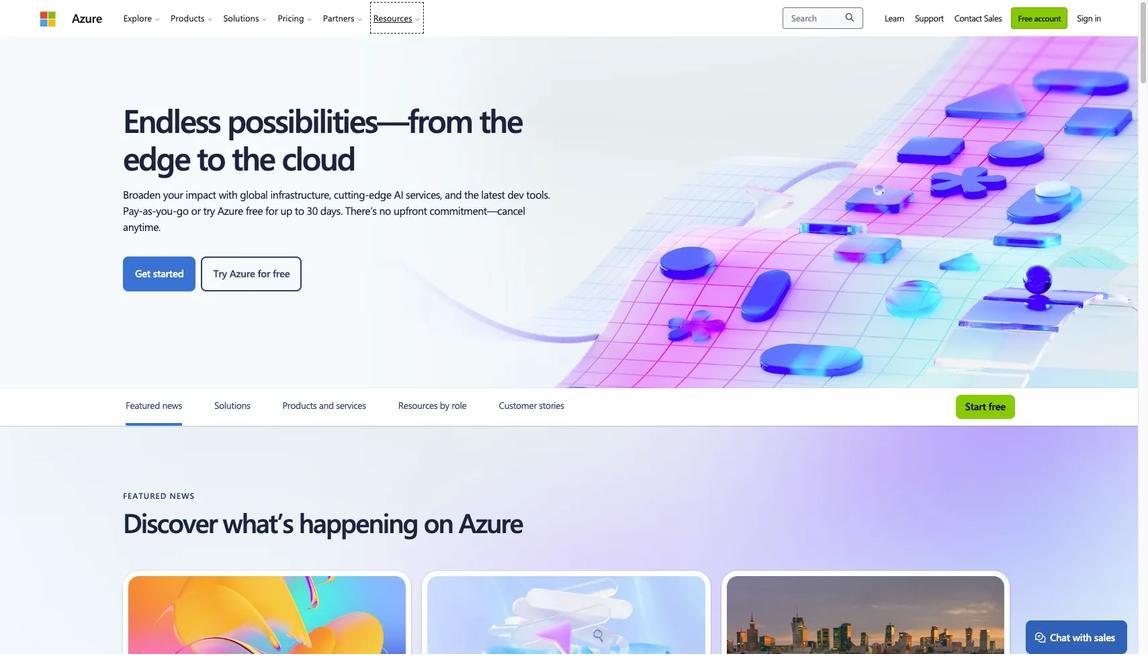 Task type: locate. For each thing, give the bounding box(es) containing it.
azure left explore
[[72, 10, 102, 26]]

azure left for on the top left of page
[[230, 267, 255, 280]]

contact sales link
[[949, 0, 1008, 36]]

free right for on the top left of page
[[273, 267, 290, 280]]

azure
[[72, 10, 102, 26], [230, 267, 255, 280]]

solutions button
[[218, 0, 272, 36]]

solutions
[[223, 12, 259, 24]]

1 vertical spatial azure
[[230, 267, 255, 280]]

1 horizontal spatial free
[[989, 400, 1006, 413]]

explore button
[[118, 0, 165, 36]]

2 horizontal spatial decorative background image image
[[727, 577, 1005, 654]]

account
[[1034, 12, 1061, 23]]

chat with sales button
[[1026, 621, 1128, 654]]

pricing button
[[272, 0, 318, 36]]

0 horizontal spatial azure
[[72, 10, 102, 26]]

1 horizontal spatial decorative background image image
[[428, 577, 705, 654]]

products
[[171, 12, 205, 24]]

decorative background image image
[[128, 577, 406, 654], [428, 577, 705, 654], [727, 577, 1005, 654]]

1 horizontal spatial azure
[[230, 267, 255, 280]]

Search azure.com text field
[[783, 7, 863, 29]]

partners button
[[318, 0, 368, 36]]

contact
[[955, 12, 982, 24]]

hero banner image image
[[0, 36, 1138, 388]]

support link
[[910, 0, 949, 36]]

azure inside the primary element
[[72, 10, 102, 26]]

free
[[1018, 12, 1033, 23]]

sales
[[984, 12, 1002, 24]]

free
[[273, 267, 290, 280], [989, 400, 1006, 413]]

get
[[135, 267, 150, 280]]

start free button
[[956, 395, 1015, 419]]

the
[[479, 98, 522, 141], [232, 136, 275, 179]]

0 vertical spatial azure
[[72, 10, 102, 26]]

1 vertical spatial free
[[989, 400, 1006, 413]]

get started button
[[123, 257, 196, 292]]

started
[[153, 267, 184, 280]]

pricing
[[278, 12, 304, 24]]

0 horizontal spatial free
[[273, 267, 290, 280]]

endless possibilities—from the edge to the cloud
[[123, 98, 522, 179]]

1 decorative background image image from the left
[[128, 577, 406, 654]]

0 vertical spatial free
[[273, 267, 290, 280]]

chat with sales
[[1050, 631, 1115, 644]]

cloud
[[282, 136, 355, 179]]

sign in
[[1077, 12, 1101, 24]]

learn
[[885, 12, 904, 24]]

sign in link
[[1072, 0, 1107, 36]]

chat
[[1050, 631, 1070, 644]]

primary element
[[32, 0, 434, 36]]

free right start
[[989, 400, 1006, 413]]

in
[[1095, 12, 1101, 24]]

2 decorative background image image from the left
[[428, 577, 705, 654]]

with
[[1073, 631, 1092, 644]]

0 horizontal spatial decorative background image image
[[128, 577, 406, 654]]

partners
[[323, 12, 355, 24]]



Task type: describe. For each thing, give the bounding box(es) containing it.
0 horizontal spatial the
[[232, 136, 275, 179]]

get started
[[135, 267, 184, 280]]

featured news image
[[126, 423, 182, 426]]

free account link
[[1012, 7, 1068, 29]]

try
[[213, 267, 227, 280]]

resources
[[373, 12, 412, 24]]

try azure for free
[[213, 267, 290, 280]]

start free
[[966, 400, 1006, 413]]

endless
[[123, 98, 220, 141]]

3 decorative background image image from the left
[[727, 577, 1005, 654]]

azure link
[[72, 10, 102, 26]]

free inside button
[[989, 400, 1006, 413]]

try azure for free button
[[201, 257, 302, 292]]

edge
[[123, 136, 190, 179]]

Global search field
[[783, 7, 863, 29]]

sales
[[1095, 631, 1115, 644]]

azure inside "button"
[[230, 267, 255, 280]]

sign
[[1077, 12, 1093, 24]]

resources button
[[368, 0, 426, 36]]

free inside "button"
[[273, 267, 290, 280]]

learn link
[[880, 0, 910, 36]]

contact sales
[[955, 12, 1002, 24]]

explore
[[123, 12, 152, 24]]

support
[[915, 12, 944, 24]]

products button
[[165, 0, 218, 36]]

to
[[197, 136, 225, 179]]

1 horizontal spatial the
[[479, 98, 522, 141]]

for
[[258, 267, 270, 280]]

start
[[966, 400, 986, 413]]

possibilities—from
[[227, 98, 472, 141]]

free account
[[1018, 12, 1061, 23]]



Task type: vqa. For each thing, say whether or not it's contained in the screenshot.
middle Decorative background image
yes



